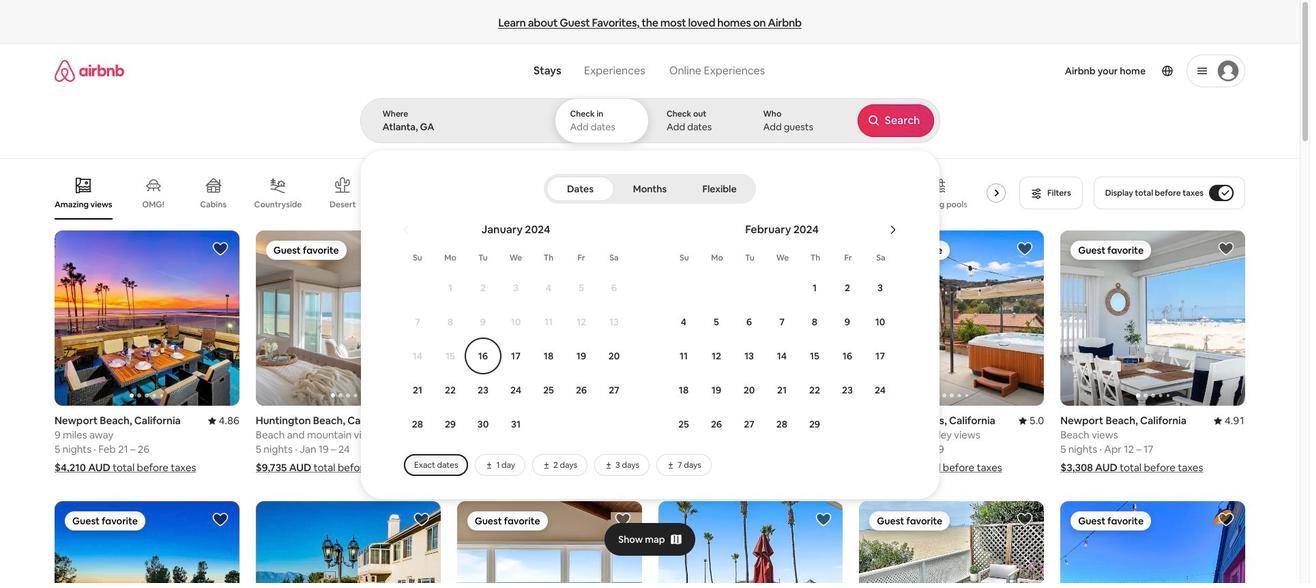 Task type: describe. For each thing, give the bounding box(es) containing it.
4.86 out of 5 average rating image
[[208, 415, 239, 428]]

1 horizontal spatial add to wishlist: huntington beach, california image
[[615, 512, 631, 529]]

5.0 out of 5 average rating image for add to wishlist: huntington beach, california icon to the left
[[415, 415, 441, 428]]

Search destinations search field
[[383, 121, 531, 133]]

profile element
[[787, 44, 1246, 98]]

0 horizontal spatial add to wishlist: huntington beach, california image
[[413, 241, 430, 257]]

add to wishlist: corona, california image
[[413, 512, 430, 529]]

calendar application
[[377, 208, 1311, 476]]

4.91 out of 5 average rating image
[[1214, 415, 1246, 428]]

what can we help you find? tab list
[[523, 56, 657, 86]]



Task type: locate. For each thing, give the bounding box(es) containing it.
1 add to wishlist: newport beach, california image from the left
[[212, 241, 229, 257]]

1 horizontal spatial 5.0 out of 5 average rating image
[[1019, 415, 1045, 428]]

1 horizontal spatial add to wishlist: newport beach, california image
[[816, 241, 832, 257]]

add to wishlist: long beach, california image
[[1017, 512, 1034, 529]]

5.0 out of 5 average rating image
[[415, 415, 441, 428], [1019, 415, 1045, 428]]

1 5.0 out of 5 average rating image from the left
[[415, 415, 441, 428]]

1 horizontal spatial add to wishlist: newport beach, california image
[[816, 512, 832, 529]]

None search field
[[360, 44, 1311, 500]]

2 horizontal spatial add to wishlist: newport beach, california image
[[1219, 241, 1235, 257]]

0 vertical spatial add to wishlist: huntington beach, california image
[[413, 241, 430, 257]]

0 horizontal spatial 5.0 out of 5 average rating image
[[415, 415, 441, 428]]

add to wishlist: trabuco canyon, california image
[[1219, 512, 1235, 529]]

tab panel
[[360, 98, 1311, 500]]

5.0 out of 5 average rating image for the add to wishlist: hacienda heights, california icon at the top right
[[1019, 415, 1045, 428]]

add to wishlist: mission viejo, california image
[[212, 512, 229, 529]]

1 vertical spatial add to wishlist: huntington beach, california image
[[615, 512, 631, 529]]

0 horizontal spatial add to wishlist: newport beach, california image
[[212, 241, 229, 257]]

add to wishlist: huntington beach, california image
[[413, 241, 430, 257], [615, 512, 631, 529]]

0 horizontal spatial add to wishlist: newport beach, california image
[[615, 241, 631, 257]]

group
[[55, 167, 1028, 220], [55, 231, 239, 406], [256, 231, 441, 406], [457, 231, 642, 406], [658, 231, 843, 406], [860, 231, 1229, 406], [1061, 231, 1311, 406], [55, 502, 239, 584], [256, 502, 441, 584], [457, 502, 642, 584], [658, 502, 843, 584], [860, 502, 1045, 584], [1061, 502, 1246, 584]]

add to wishlist: newport beach, california image
[[212, 241, 229, 257], [816, 241, 832, 257]]

add to wishlist: newport beach, california image
[[615, 241, 631, 257], [1219, 241, 1235, 257], [816, 512, 832, 529]]

2 5.0 out of 5 average rating image from the left
[[1019, 415, 1045, 428]]

add to wishlist: hacienda heights, california image
[[1017, 241, 1034, 257]]

tab list
[[547, 174, 754, 204]]

2 add to wishlist: newport beach, california image from the left
[[816, 241, 832, 257]]



Task type: vqa. For each thing, say whether or not it's contained in the screenshot.
Miles within 'Kearney, Canada 400 miles away 5 nights · Nov 2 – 7 $892 total before taxes'
no



